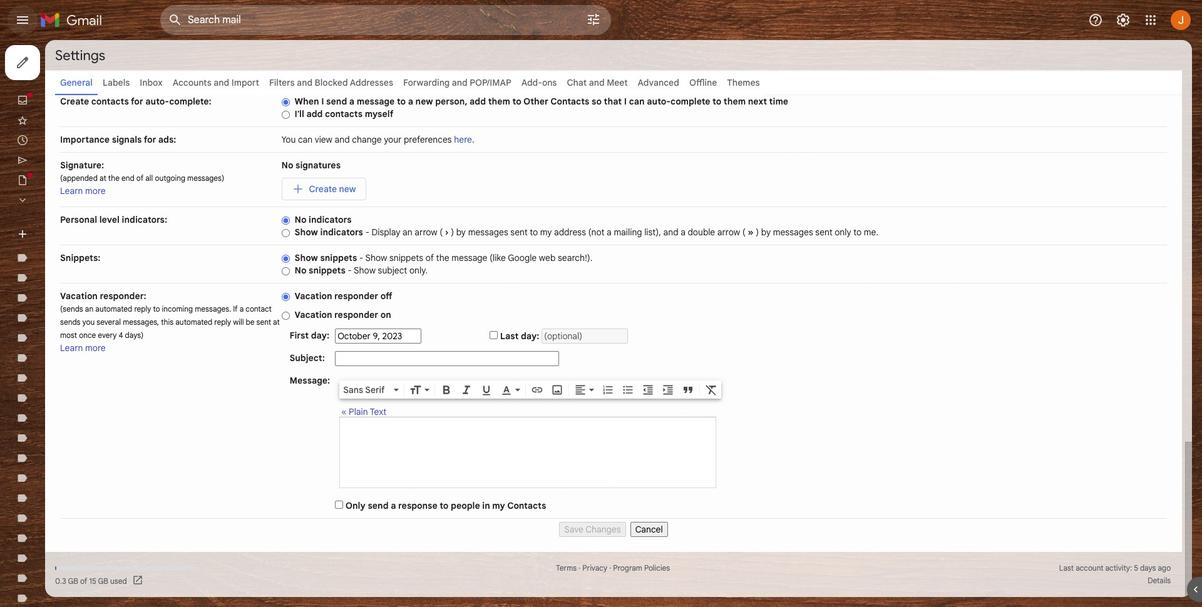 Task type: locate. For each thing, give the bounding box(es) containing it.
create new
[[309, 183, 356, 195]]

snippets up the no snippets - show subject only.
[[320, 252, 357, 264]]

show up the no snippets - show subject only.
[[365, 252, 387, 264]]

more down (appended
[[85, 185, 106, 197]]

day: for first day:
[[311, 330, 329, 341]]

1 learn from the top
[[60, 185, 83, 197]]

indicators
[[309, 214, 352, 225], [320, 227, 363, 238]]

4
[[119, 331, 123, 340]]

0 horizontal spatial the
[[108, 173, 120, 183]]

gb right 15
[[98, 576, 108, 586]]

and
[[214, 77, 229, 88], [297, 77, 313, 88], [452, 77, 468, 88], [589, 77, 605, 88], [335, 134, 350, 145], [663, 227, 679, 238]]

0 horizontal spatial day:
[[311, 330, 329, 341]]

web
[[539, 252, 556, 264]]

None search field
[[160, 5, 611, 35]]

can right you
[[298, 134, 313, 145]]

2 more from the top
[[85, 343, 106, 354]]

0 horizontal spatial contacts
[[91, 96, 129, 107]]

Vacation responder on radio
[[282, 311, 290, 321]]

0 horizontal spatial ·
[[579, 564, 581, 573]]

2 horizontal spatial of
[[426, 252, 434, 264]]

1 learn more link from the top
[[60, 185, 106, 197]]

settings
[[55, 47, 105, 64]]

0 vertical spatial the
[[108, 173, 120, 183]]

filters
[[269, 77, 295, 88]]

2 horizontal spatial -
[[365, 227, 369, 238]]

2 gb from the left
[[98, 576, 108, 586]]

0 vertical spatial for
[[131, 96, 143, 107]]

add-ons
[[522, 77, 557, 88]]

them down the pop/imap
[[488, 96, 510, 107]]

1 vertical spatial more
[[85, 343, 106, 354]]

complete
[[671, 96, 710, 107]]

0 vertical spatial learn
[[60, 185, 83, 197]]

0 vertical spatial contacts
[[551, 96, 590, 107]]

vacation up (sends
[[60, 291, 98, 302]]

add down the pop/imap
[[470, 96, 486, 107]]

more
[[85, 185, 106, 197], [85, 343, 106, 354]]

navigation
[[0, 40, 150, 607], [60, 519, 1167, 537]]

no down you
[[282, 160, 293, 171]]

several
[[97, 317, 121, 327]]

Search mail text field
[[188, 14, 551, 26]]

1 horizontal spatial message
[[452, 252, 487, 264]]

general
[[60, 77, 93, 88]]

· right terms
[[579, 564, 581, 573]]

and right list),
[[663, 227, 679, 238]]

no indicators
[[295, 214, 352, 225]]

0 horizontal spatial arrow
[[415, 227, 438, 238]]

settings image
[[1116, 13, 1131, 28]]

1 vertical spatial learn
[[60, 343, 83, 354]]

last right fixed end date 'option'
[[500, 331, 519, 342]]

meet
[[607, 77, 628, 88]]

most
[[60, 331, 77, 340]]

- left display
[[365, 227, 369, 238]]

2 messages from the left
[[773, 227, 813, 238]]

only
[[835, 227, 851, 238]]

response
[[398, 500, 438, 512]]

- up the no snippets - show subject only.
[[359, 252, 363, 264]]

create new button
[[282, 178, 366, 200]]

create for create new
[[309, 183, 337, 195]]

learn inside the signature: (appended at the end of all outgoing messages) learn more
[[60, 185, 83, 197]]

a up the i'll add contacts myself
[[349, 96, 355, 107]]

0 vertical spatial of
[[136, 173, 143, 183]]

indent less ‪(⌘[)‬ image
[[642, 384, 655, 396]]

by right '»'
[[761, 227, 771, 238]]

( left '»'
[[743, 227, 746, 238]]

0 vertical spatial learn more link
[[60, 185, 106, 197]]

0 horizontal spatial new
[[339, 183, 356, 195]]

responder down vacation responder off
[[334, 309, 378, 321]]

create inside button
[[309, 183, 337, 195]]

i'll add contacts myself
[[295, 108, 393, 120]]

) right '»'
[[756, 227, 759, 238]]

me.
[[864, 227, 879, 238]]

1 horizontal spatial auto-
[[647, 96, 671, 107]]

0 vertical spatial new
[[416, 96, 433, 107]]

gb right 0.3
[[68, 576, 78, 586]]

and left the import
[[214, 77, 229, 88]]

1 vertical spatial responder
[[334, 309, 378, 321]]

new
[[416, 96, 433, 107], [339, 183, 356, 195]]

for down inbox
[[131, 96, 143, 107]]

1 ) from the left
[[451, 227, 454, 238]]

responder up vacation responder on
[[334, 291, 378, 302]]

1 vertical spatial contacts
[[507, 500, 546, 512]]

1 vertical spatial no
[[295, 214, 307, 225]]

an right display
[[403, 227, 413, 238]]

0 horizontal spatial auto-
[[145, 96, 169, 107]]

at
[[100, 173, 106, 183], [273, 317, 280, 327]]

snippets up only.
[[389, 252, 423, 264]]

add-ons link
[[522, 77, 557, 88]]

responder for off
[[334, 291, 378, 302]]

add down the when
[[307, 108, 323, 120]]

1 horizontal spatial the
[[436, 252, 449, 264]]

to inside vacation responder: (sends an automated reply to incoming messages. if a contact sends you several messages, this automated reply will be sent at most once every 4 days) learn more
[[153, 304, 160, 314]]

a
[[349, 96, 355, 107], [408, 96, 413, 107], [607, 227, 612, 238], [681, 227, 686, 238], [240, 304, 244, 314], [391, 500, 396, 512]]

1 horizontal spatial add
[[470, 96, 486, 107]]

of left 15
[[80, 576, 87, 586]]

of up only.
[[426, 252, 434, 264]]

accounts and import
[[173, 77, 259, 88]]

0 horizontal spatial by
[[456, 227, 466, 238]]

1 vertical spatial reply
[[214, 317, 231, 327]]

1 horizontal spatial for
[[144, 134, 156, 145]]

follow link to manage storage image
[[132, 575, 144, 587]]

footer containing terms
[[45, 562, 1182, 587]]

0 horizontal spatial (
[[440, 227, 443, 238]]

when i send a message to a new person, add them to other contacts so that i can auto-complete to them next time
[[295, 96, 789, 107]]

contacts up view
[[325, 108, 363, 120]]

create for create contacts for auto-complete:
[[60, 96, 89, 107]]

to
[[397, 96, 406, 107], [513, 96, 521, 107], [713, 96, 722, 107], [530, 227, 538, 238], [854, 227, 862, 238], [153, 304, 160, 314], [440, 500, 449, 512]]

1 horizontal spatial last
[[1059, 564, 1074, 573]]

import
[[232, 77, 259, 88]]

policies
[[644, 564, 670, 573]]

no right no snippets radio
[[295, 265, 307, 276]]

1 horizontal spatial contacts
[[551, 96, 590, 107]]

1 horizontal spatial messages
[[773, 227, 813, 238]]

Subject text field
[[335, 351, 559, 366]]

1 vertical spatial at
[[273, 317, 280, 327]]

1 horizontal spatial of
[[136, 173, 143, 183]]

1 horizontal spatial i
[[624, 96, 627, 107]]

2 ( from the left
[[743, 227, 746, 238]]

( left ›
[[440, 227, 443, 238]]

1 horizontal spatial )
[[756, 227, 759, 238]]

2 by from the left
[[761, 227, 771, 238]]

2 responder from the top
[[334, 309, 378, 321]]

navigation containing save changes
[[60, 519, 1167, 537]]

insert image image
[[551, 384, 564, 396]]

1 vertical spatial add
[[307, 108, 323, 120]]

2 ) from the left
[[756, 227, 759, 238]]

1 horizontal spatial contacts
[[325, 108, 363, 120]]

0 vertical spatial no
[[282, 160, 293, 171]]

1 horizontal spatial automated
[[175, 317, 212, 327]]

0 horizontal spatial )
[[451, 227, 454, 238]]

2 vertical spatial no
[[295, 265, 307, 276]]

1 horizontal spatial -
[[359, 252, 363, 264]]

main menu image
[[15, 13, 30, 28]]

reply up messages,
[[134, 304, 151, 314]]

send right the only
[[368, 500, 389, 512]]

at right (appended
[[100, 173, 106, 183]]

new down signatures
[[339, 183, 356, 195]]

I'll add contacts myself radio
[[282, 110, 290, 119]]

snippets for show snippets of the message (like google web search!).
[[320, 252, 357, 264]]

0 horizontal spatial them
[[488, 96, 510, 107]]

learn down (appended
[[60, 185, 83, 197]]

0 horizontal spatial send
[[326, 96, 347, 107]]

by
[[456, 227, 466, 238], [761, 227, 771, 238]]

1 horizontal spatial gb
[[98, 576, 108, 586]]

importance
[[60, 134, 110, 145]]

advanced search options image
[[581, 7, 606, 32]]

a down forwarding
[[408, 96, 413, 107]]

send
[[326, 96, 347, 107], [368, 500, 389, 512]]

the left end
[[108, 173, 120, 183]]

new inside button
[[339, 183, 356, 195]]

terms · privacy · program policies
[[556, 564, 670, 573]]

reply
[[134, 304, 151, 314], [214, 317, 231, 327]]

0 vertical spatial responder
[[334, 291, 378, 302]]

)
[[451, 227, 454, 238], [756, 227, 759, 238]]

for left ads:
[[144, 134, 156, 145]]

1 horizontal spatial day:
[[521, 331, 539, 342]]

2 learn from the top
[[60, 343, 83, 354]]

the down ›
[[436, 252, 449, 264]]

my left address
[[540, 227, 552, 238]]

cancel
[[635, 524, 663, 535]]

responder for on
[[334, 309, 378, 321]]

1 · from the left
[[579, 564, 581, 573]]

- for show subject only.
[[348, 265, 352, 276]]

0 vertical spatial send
[[326, 96, 347, 107]]

) right ›
[[451, 227, 454, 238]]

day: right first
[[311, 330, 329, 341]]

advanced
[[638, 77, 679, 88]]

1 horizontal spatial ·
[[609, 564, 611, 573]]

When I send a message to a new person, add them to Other Contacts so that I can auto-complete to them next time radio
[[282, 98, 290, 107]]

0 horizontal spatial i
[[321, 96, 324, 107]]

only send a response to people in my contacts
[[346, 500, 546, 512]]

here link
[[454, 134, 472, 145]]

0 horizontal spatial last
[[500, 331, 519, 342]]

automated up the several
[[95, 304, 132, 314]]

1 horizontal spatial (
[[743, 227, 746, 238]]

1 arrow from the left
[[415, 227, 438, 238]]

message left (like
[[452, 252, 487, 264]]

last left account on the bottom
[[1059, 564, 1074, 573]]

sends
[[60, 317, 80, 327]]

more inside the signature: (appended at the end of all outgoing messages) learn more
[[85, 185, 106, 197]]

accounts and import link
[[173, 77, 259, 88]]

0 horizontal spatial -
[[348, 265, 352, 276]]

reply left will
[[214, 317, 231, 327]]

1 vertical spatial new
[[339, 183, 356, 195]]

and right view
[[335, 134, 350, 145]]

ads:
[[158, 134, 176, 145]]

footer
[[45, 562, 1182, 587]]

0 vertical spatial my
[[540, 227, 552, 238]]

last inside last account activity: 5 days ago details
[[1059, 564, 1074, 573]]

quote ‪(⌘⇧9)‬ image
[[682, 384, 695, 396]]

day: right fixed end date 'option'
[[521, 331, 539, 342]]

and up person,
[[452, 77, 468, 88]]

create down general link
[[60, 96, 89, 107]]

off
[[381, 291, 392, 302]]

« plain text
[[341, 406, 387, 418]]

contacts
[[91, 96, 129, 107], [325, 108, 363, 120]]

and for chat
[[589, 77, 605, 88]]

messages
[[468, 227, 508, 238], [773, 227, 813, 238]]

gb
[[68, 576, 78, 586], [98, 576, 108, 586]]

1 vertical spatial indicators
[[320, 227, 363, 238]]

vacation for vacation responder on
[[295, 309, 332, 321]]

1 them from the left
[[488, 96, 510, 107]]

1 i from the left
[[321, 96, 324, 107]]

on
[[381, 309, 391, 321]]

a left the response
[[391, 500, 396, 512]]

at inside the signature: (appended at the end of all outgoing messages) learn more
[[100, 173, 106, 183]]

0 vertical spatial create
[[60, 96, 89, 107]]

auto- down inbox link
[[145, 96, 169, 107]]

sans serif option
[[341, 384, 392, 396]]

other
[[524, 96, 549, 107]]

addresses
[[350, 77, 393, 88]]

i right that
[[624, 96, 627, 107]]

person,
[[435, 96, 467, 107]]

at left the 'vacation responder on' radio on the left
[[273, 317, 280, 327]]

1 vertical spatial learn more link
[[60, 343, 106, 354]]

a inside vacation responder: (sends an automated reply to incoming messages. if a contact sends you several messages, this automated reply will be sent at most once every 4 days) learn more
[[240, 304, 244, 314]]

the
[[108, 173, 120, 183], [436, 252, 449, 264]]

my right in
[[492, 500, 505, 512]]

message up myself
[[357, 96, 395, 107]]

1 auto- from the left
[[145, 96, 169, 107]]

messages up (like
[[468, 227, 508, 238]]

no
[[282, 160, 293, 171], [295, 214, 307, 225], [295, 265, 307, 276]]

every
[[98, 331, 117, 340]]

0 horizontal spatial at
[[100, 173, 106, 183]]

vacation
[[60, 291, 98, 302], [295, 291, 332, 302], [295, 309, 332, 321]]

sent inside vacation responder: (sends an automated reply to incoming messages. if a contact sends you several messages, this automated reply will be sent at most once every 4 days) learn more
[[256, 317, 271, 327]]

learn more link down (appended
[[60, 185, 106, 197]]

google
[[508, 252, 537, 264]]

learn more link down once
[[60, 343, 106, 354]]

vacation inside vacation responder: (sends an automated reply to incoming messages. if a contact sends you several messages, this automated reply will be sent at most once every 4 days) learn more
[[60, 291, 98, 302]]

1 vertical spatial automated
[[175, 317, 212, 327]]

search!).
[[558, 252, 593, 264]]

here
[[454, 134, 472, 145]]

end
[[121, 173, 134, 183]]

learn down most on the bottom of the page
[[60, 343, 83, 354]]

can right that
[[629, 96, 645, 107]]

personal level indicators:
[[60, 214, 167, 225]]

themes link
[[727, 77, 760, 88]]

0 vertical spatial reply
[[134, 304, 151, 314]]

i right the when
[[321, 96, 324, 107]]

them down themes
[[724, 96, 746, 107]]

personal
[[60, 214, 97, 225]]

auto- down advanced link
[[647, 96, 671, 107]]

last day:
[[500, 331, 539, 342]]

0 horizontal spatial an
[[85, 304, 93, 314]]

and up so
[[589, 77, 605, 88]]

- up vacation responder off
[[348, 265, 352, 276]]

1 vertical spatial of
[[426, 252, 434, 264]]

messages right '»'
[[773, 227, 813, 238]]

you
[[82, 317, 95, 327]]

0 vertical spatial add
[[470, 96, 486, 107]]

for
[[131, 96, 143, 107], [144, 134, 156, 145]]

to left other
[[513, 96, 521, 107]]

create
[[60, 96, 89, 107], [309, 183, 337, 195]]

Only send a response to people in my Contacts checkbox
[[335, 501, 343, 509]]

1 horizontal spatial can
[[629, 96, 645, 107]]

create down signatures
[[309, 183, 337, 195]]

automated down incoming
[[175, 317, 212, 327]]

a right the "if"
[[240, 304, 244, 314]]

to up messages,
[[153, 304, 160, 314]]

automated
[[95, 304, 132, 314], [175, 317, 212, 327]]

sent right be
[[256, 317, 271, 327]]

i
[[321, 96, 324, 107], [624, 96, 627, 107]]

inbox link
[[140, 77, 163, 88]]

0 vertical spatial indicators
[[309, 214, 352, 225]]

and up the when
[[297, 77, 313, 88]]

0 horizontal spatial sent
[[256, 317, 271, 327]]

0 vertical spatial -
[[365, 227, 369, 238]]

general link
[[60, 77, 93, 88]]

messages)
[[187, 173, 224, 183]]

1 vertical spatial create
[[309, 183, 337, 195]]

of inside the signature: (appended at the end of all outgoing messages) learn more
[[136, 173, 143, 183]]

1 vertical spatial my
[[492, 500, 505, 512]]

1 responder from the top
[[334, 291, 378, 302]]

more down once
[[85, 343, 106, 354]]

0 horizontal spatial message
[[357, 96, 395, 107]]

search mail image
[[164, 9, 187, 31]]

contacts down the chat
[[551, 96, 590, 107]]

themes
[[727, 77, 760, 88]]

Show indicators radio
[[282, 228, 290, 238]]

people
[[451, 500, 480, 512]]

vacation right the vacation responder off radio
[[295, 291, 332, 302]]

more inside vacation responder: (sends an automated reply to incoming messages. if a contact sends you several messages, this automated reply will be sent at most once every 4 days) learn more
[[85, 343, 106, 354]]

1 horizontal spatial by
[[761, 227, 771, 238]]

2 learn more link from the top
[[60, 343, 106, 354]]

contacts down labels
[[91, 96, 129, 107]]

to left the people
[[440, 500, 449, 512]]

0 vertical spatial contacts
[[91, 96, 129, 107]]

new down forwarding
[[416, 96, 433, 107]]

2 vertical spatial -
[[348, 265, 352, 276]]

show
[[295, 227, 318, 238], [295, 252, 318, 264], [365, 252, 387, 264], [354, 265, 376, 276]]

privacy link
[[583, 564, 607, 573]]

1 vertical spatial last
[[1059, 564, 1074, 573]]

Vacation responder off radio
[[282, 292, 290, 302]]

of left all
[[136, 173, 143, 183]]

1 horizontal spatial create
[[309, 183, 337, 195]]

indicators down no indicators
[[320, 227, 363, 238]]

0 vertical spatial more
[[85, 185, 106, 197]]

to up the google
[[530, 227, 538, 238]]

arrow left '»'
[[718, 227, 740, 238]]

1 vertical spatial for
[[144, 134, 156, 145]]

0 horizontal spatial create
[[60, 96, 89, 107]]

day:
[[311, 330, 329, 341], [521, 331, 539, 342]]

1 more from the top
[[85, 185, 106, 197]]

to down offline
[[713, 96, 722, 107]]

vacation for vacation responder off
[[295, 291, 332, 302]]

0 vertical spatial automated
[[95, 304, 132, 314]]

of for end
[[136, 173, 143, 183]]

importance signals for ads:
[[60, 134, 176, 145]]

1 horizontal spatial at
[[273, 317, 280, 327]]

support image
[[1088, 13, 1103, 28]]

i'll
[[295, 108, 304, 120]]

sent left only
[[816, 227, 833, 238]]

1 horizontal spatial arrow
[[718, 227, 740, 238]]

indicators down create new
[[309, 214, 352, 225]]

1 horizontal spatial an
[[403, 227, 413, 238]]

sent up the google
[[511, 227, 528, 238]]

incoming
[[162, 304, 193, 314]]

0 horizontal spatial gb
[[68, 576, 78, 586]]

· right privacy link in the bottom of the page
[[609, 564, 611, 573]]

no right no indicators option
[[295, 214, 307, 225]]

by right ›
[[456, 227, 466, 238]]

Last day: text field
[[542, 329, 628, 344]]

learn more link
[[60, 185, 106, 197], [60, 343, 106, 354]]

arrow left ›
[[415, 227, 438, 238]]

link ‪(⌘k)‬ image
[[531, 384, 544, 396]]

0 vertical spatial message
[[357, 96, 395, 107]]

be
[[246, 317, 255, 327]]

send up the i'll add contacts myself
[[326, 96, 347, 107]]

an up the 'you'
[[85, 304, 93, 314]]

snippets
[[320, 252, 357, 264], [389, 252, 423, 264], [309, 265, 346, 276]]

pop/imap
[[470, 77, 511, 88]]

0 horizontal spatial my
[[492, 500, 505, 512]]

0 horizontal spatial automated
[[95, 304, 132, 314]]



Task type: vqa. For each thing, say whether or not it's contained in the screenshot.
All Mail
no



Task type: describe. For each thing, give the bounding box(es) containing it.
indicators for show
[[320, 227, 363, 238]]

subject:
[[290, 353, 325, 364]]

view
[[315, 134, 333, 145]]

chat and meet link
[[567, 77, 628, 88]]

at inside vacation responder: (sends an automated reply to incoming messages. if a contact sends you several messages, this automated reply will be sent at most once every 4 days) learn more
[[273, 317, 280, 327]]

remove formatting ‪(⌘\)‬ image
[[705, 384, 718, 396]]

chat and meet
[[567, 77, 628, 88]]

offline link
[[689, 77, 717, 88]]

filters and blocked addresses link
[[269, 77, 393, 88]]

1 vertical spatial the
[[436, 252, 449, 264]]

2 i from the left
[[624, 96, 627, 107]]

(like
[[490, 252, 506, 264]]

signals
[[112, 134, 142, 145]]

program
[[613, 564, 642, 573]]

no signatures
[[282, 160, 341, 171]]

subject
[[378, 265, 407, 276]]

formatting options toolbar
[[340, 381, 722, 399]]

and for forwarding
[[452, 77, 468, 88]]

day: for last day:
[[521, 331, 539, 342]]

show left subject
[[354, 265, 376, 276]]

messages.
[[195, 304, 231, 314]]

you can view and change your preferences here .
[[282, 134, 474, 145]]

learn more link for responder:
[[60, 343, 106, 354]]

No indicators radio
[[282, 216, 290, 225]]

a left the double
[[681, 227, 686, 238]]

show right show indicators option
[[295, 227, 318, 238]]

indicators for no
[[309, 214, 352, 225]]

no for no indicators
[[295, 214, 307, 225]]

italic ‪(⌘i)‬ image
[[460, 384, 473, 396]]

main
[[10, 41, 29, 49]]

complete:
[[169, 96, 211, 107]]

1 messages from the left
[[468, 227, 508, 238]]

- for display an arrow (
[[365, 227, 369, 238]]

1 horizontal spatial my
[[540, 227, 552, 238]]

myself
[[365, 108, 393, 120]]

double
[[688, 227, 715, 238]]

last for last account activity: 5 days ago details
[[1059, 564, 1074, 573]]

to down forwarding
[[397, 96, 406, 107]]

you
[[282, 134, 296, 145]]

1 horizontal spatial sent
[[511, 227, 528, 238]]

a right "(not"
[[607, 227, 612, 238]]

once
[[79, 331, 96, 340]]

show right show snippets option
[[295, 252, 318, 264]]

mailing
[[614, 227, 642, 238]]

0.3 gb of 15 gb used
[[55, 576, 127, 586]]

and for filters
[[297, 77, 313, 88]]

0 vertical spatial an
[[403, 227, 413, 238]]

save changes
[[564, 524, 621, 535]]

Last day: checkbox
[[490, 331, 498, 339]]

contact
[[246, 304, 272, 314]]

15
[[89, 576, 96, 586]]

account
[[1076, 564, 1104, 573]]

all
[[145, 173, 153, 183]]

to left "me."
[[854, 227, 862, 238]]

1 ( from the left
[[440, 227, 443, 238]]

messages,
[[123, 317, 159, 327]]

0 horizontal spatial reply
[[134, 304, 151, 314]]

changes
[[586, 524, 621, 535]]

last for last day:
[[500, 331, 519, 342]]

change
[[352, 134, 382, 145]]

5
[[1134, 564, 1138, 573]]

the inside the signature: (appended at the end of all outgoing messages) learn more
[[108, 173, 120, 183]]

first
[[290, 330, 309, 341]]

numbered list ‪(⌘⇧7)‬ image
[[602, 384, 614, 396]]

save changes button
[[559, 522, 626, 537]]

underline ‪(⌘u)‬ image
[[480, 384, 493, 397]]

program policies link
[[613, 564, 670, 573]]

1 vertical spatial can
[[298, 134, 313, 145]]

1 vertical spatial contacts
[[325, 108, 363, 120]]

first day:
[[290, 330, 329, 341]]

learn more link for (appended
[[60, 185, 106, 197]]

sans
[[343, 384, 363, 396]]

sans serif
[[343, 384, 385, 396]]

if
[[233, 304, 238, 314]]

2 arrow from the left
[[718, 227, 740, 238]]

for for signals
[[144, 134, 156, 145]]

2 horizontal spatial sent
[[816, 227, 833, 238]]

(not
[[588, 227, 605, 238]]

used
[[110, 576, 127, 586]]

0 horizontal spatial contacts
[[507, 500, 546, 512]]

terms
[[556, 564, 577, 573]]

accounts
[[173, 77, 212, 88]]

list),
[[644, 227, 661, 238]]

responder:
[[100, 291, 146, 302]]

vacation for vacation responder: (sends an automated reply to incoming messages. if a contact sends you several messages, this automated reply will be sent at most once every 4 days) learn more
[[60, 291, 98, 302]]

1 vertical spatial message
[[452, 252, 487, 264]]

preferences
[[404, 134, 452, 145]]

bulleted list ‪(⌘⇧8)‬ image
[[622, 384, 634, 396]]

First day: text field
[[335, 329, 422, 344]]

no for no signatures
[[282, 160, 293, 171]]

gmail image
[[40, 8, 108, 33]]

Show snippets radio
[[282, 254, 290, 264]]

learn inside vacation responder: (sends an automated reply to incoming messages. if a contact sends you several messages, this automated reply will be sent at most once every 4 days) learn more
[[60, 343, 83, 354]]

advanced link
[[638, 77, 679, 88]]

1 by from the left
[[456, 227, 466, 238]]

and for accounts
[[214, 77, 229, 88]]

labels link
[[103, 77, 130, 88]]

bold ‪(⌘b)‬ image
[[440, 384, 453, 396]]

details
[[1148, 576, 1171, 586]]

2 them from the left
[[724, 96, 746, 107]]

activity:
[[1106, 564, 1132, 573]]

this
[[161, 317, 174, 327]]

show snippets - show snippets of the message (like google web search!).
[[295, 252, 593, 264]]

forwarding and pop/imap link
[[403, 77, 511, 88]]

an inside vacation responder: (sends an automated reply to incoming messages. if a contact sends you several messages, this automated reply will be sent at most once every 4 days) learn more
[[85, 304, 93, 314]]

in
[[482, 500, 490, 512]]

add-
[[522, 77, 542, 88]]

only
[[346, 500, 366, 512]]

2 vertical spatial of
[[80, 576, 87, 586]]

snippets:
[[60, 252, 100, 264]]

show indicators - display an arrow ( › ) by messages sent to my address (not a mailing list), and a double arrow ( » ) by messages sent only to me.
[[295, 227, 879, 238]]

snippets for show subject only.
[[309, 265, 346, 276]]

display
[[372, 227, 400, 238]]

0 vertical spatial can
[[629, 96, 645, 107]]

create contacts for auto-complete:
[[60, 96, 211, 107]]

filters and blocked addresses
[[269, 77, 393, 88]]

indent more ‪(⌘])‬ image
[[662, 384, 675, 396]]

labels
[[103, 77, 130, 88]]

2 · from the left
[[609, 564, 611, 573]]

»
[[748, 227, 754, 238]]

of for snippets
[[426, 252, 434, 264]]

2 auto- from the left
[[647, 96, 671, 107]]

main menu
[[10, 41, 52, 49]]

last account activity: 5 days ago details
[[1059, 564, 1171, 586]]

menu
[[31, 41, 52, 49]]

1 gb from the left
[[68, 576, 78, 586]]

time
[[769, 96, 789, 107]]

chat
[[567, 77, 587, 88]]

next
[[748, 96, 767, 107]]

- for show snippets of the message (like google web search!).
[[359, 252, 363, 264]]

level
[[99, 214, 120, 225]]

1 vertical spatial send
[[368, 500, 389, 512]]

outgoing
[[155, 173, 185, 183]]

No snippets radio
[[282, 267, 290, 276]]

ons
[[542, 77, 557, 88]]

for for contacts
[[131, 96, 143, 107]]

1 horizontal spatial reply
[[214, 317, 231, 327]]

1 horizontal spatial new
[[416, 96, 433, 107]]

days
[[1140, 564, 1156, 573]]



